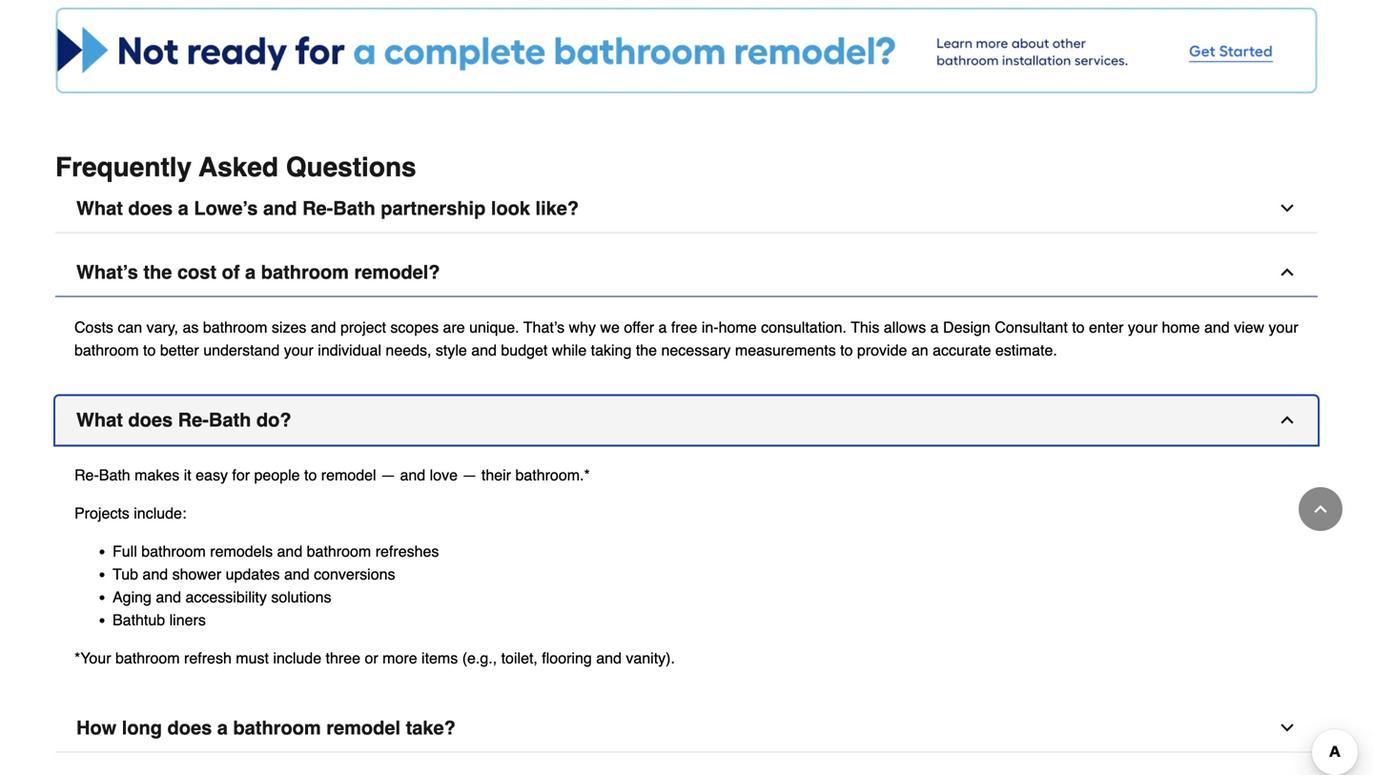 Task type: describe. For each thing, give the bounding box(es) containing it.
include
[[273, 650, 322, 668]]

does for a
[[128, 198, 173, 220]]

to left enter
[[1073, 319, 1085, 337]]

to right people
[[304, 467, 317, 484]]

how long does a bathroom remodel take? button
[[55, 705, 1319, 753]]

while
[[552, 342, 587, 359]]

and up solutions
[[284, 566, 310, 584]]

chevron up image inside "scroll to top" element
[[1312, 500, 1331, 519]]

2 vertical spatial does
[[167, 718, 212, 740]]

bathroom.*
[[516, 467, 590, 484]]

bathroom up shower
[[141, 543, 206, 561]]

to down this
[[841, 342, 853, 359]]

and left "love"
[[400, 467, 426, 484]]

do?
[[257, 409, 292, 431]]

as
[[183, 319, 199, 337]]

more
[[383, 650, 418, 668]]

frequently asked questions
[[55, 152, 417, 183]]

items
[[422, 650, 458, 668]]

liners
[[169, 612, 206, 629]]

refresh
[[184, 650, 232, 668]]

must
[[236, 650, 269, 668]]

we
[[601, 319, 620, 337]]

what does a lowe's and re-bath partnership look like? button
[[55, 185, 1319, 233]]

0 vertical spatial remodel
[[321, 467, 376, 484]]

in-
[[702, 319, 719, 337]]

accurate
[[933, 342, 992, 359]]

and inside button
[[263, 198, 297, 220]]

style
[[436, 342, 467, 359]]

projects include:
[[74, 505, 186, 523]]

easy
[[196, 467, 228, 484]]

can
[[118, 319, 142, 337]]

asked
[[199, 152, 279, 183]]

costs can vary, as bathroom sizes and project scopes are unique. that's why we offer a free in-home consultation. this allows a design consultant to enter your home and view your bathroom to better understand your individual needs, style and budget while taking the necessary measurements to provide an accurate estimate.
[[74, 319, 1299, 359]]

1 horizontal spatial your
[[1129, 319, 1158, 337]]

bathroom down costs
[[74, 342, 139, 359]]

what's the cost of a bathroom remodel? button
[[55, 249, 1319, 297]]

and left "view" on the top right
[[1205, 319, 1230, 337]]

cost
[[177, 262, 217, 284]]

*your bathroom refresh must include three or more items (e.g., toilet, flooring and vanity).
[[74, 650, 675, 668]]

the inside button
[[143, 262, 172, 284]]

understand
[[203, 342, 280, 359]]

makes
[[135, 467, 180, 484]]

accessibility
[[186, 589, 267, 607]]

bathroom inside what's the cost of a bathroom remodel? button
[[261, 262, 349, 284]]

the inside the costs can vary, as bathroom sizes and project scopes are unique. that's why we offer a free in-home consultation. this allows a design consultant to enter your home and view your bathroom to better understand your individual needs, style and budget while taking the necessary measurements to provide an accurate estimate.
[[636, 342, 657, 359]]

0 horizontal spatial bath
[[99, 467, 130, 484]]

offer
[[624, 319, 655, 337]]

updates
[[226, 566, 280, 584]]

aging
[[113, 589, 152, 607]]

take?
[[406, 718, 456, 740]]

full bathroom remodels and bathroom refreshes tub and shower updates and conversions aging and accessibility solutions bathtub liners
[[113, 543, 439, 629]]

a down the refresh
[[217, 718, 228, 740]]

solutions
[[271, 589, 332, 607]]

better
[[160, 342, 199, 359]]

does for re-
[[128, 409, 173, 431]]

budget
[[501, 342, 548, 359]]

scopes
[[391, 319, 439, 337]]

conversions
[[314, 566, 395, 584]]

what does re-bath do?
[[76, 409, 292, 431]]

bathroom down bathtub
[[115, 650, 180, 668]]

chevron up image
[[1279, 411, 1298, 430]]

necessary
[[662, 342, 731, 359]]

what does a lowe's and re-bath partnership look like?
[[76, 198, 579, 220]]

chevron up image inside what's the cost of a bathroom remodel? button
[[1279, 263, 1298, 282]]

re-bath makes it easy for people to remodel — and love — their bathroom.*
[[74, 467, 590, 484]]

1 horizontal spatial re-
[[178, 409, 209, 431]]

remodel?
[[354, 262, 440, 284]]

0 vertical spatial re-
[[303, 198, 333, 220]]

2 — from the left
[[462, 467, 477, 484]]

2 vertical spatial re-
[[74, 467, 99, 484]]

partnership
[[381, 198, 486, 220]]

consultant
[[995, 319, 1068, 337]]

to down vary,
[[143, 342, 156, 359]]

and right the "sizes"
[[311, 319, 336, 337]]

a right of
[[245, 262, 256, 284]]

scroll to top element
[[1299, 488, 1343, 531]]

what's
[[76, 262, 138, 284]]

measurements
[[735, 342, 836, 359]]

of
[[222, 262, 240, 284]]

allows
[[884, 319, 927, 337]]

a left lowe's
[[178, 198, 189, 220]]

not ready for a complete bathroom remodel? learn more about other bathroom installation services. image
[[55, 7, 1319, 93]]

long
[[122, 718, 162, 740]]

chevron down image for what does a lowe's and re-bath partnership look like?
[[1279, 199, 1298, 218]]

this
[[851, 319, 880, 337]]



Task type: locate. For each thing, give the bounding box(es) containing it.
sizes
[[272, 319, 307, 337]]

1 vertical spatial re-
[[178, 409, 209, 431]]

projects
[[74, 505, 130, 523]]

lowe's
[[194, 198, 258, 220]]

individual
[[318, 342, 382, 359]]

*your
[[74, 650, 111, 668]]

remodels
[[210, 543, 273, 561]]

what
[[76, 198, 123, 220], [76, 409, 123, 431]]

your right enter
[[1129, 319, 1158, 337]]

2 what from the top
[[76, 409, 123, 431]]

remodel inside button
[[327, 718, 401, 740]]

2 vertical spatial bath
[[99, 467, 130, 484]]

1 vertical spatial remodel
[[327, 718, 401, 740]]

provide
[[858, 342, 908, 359]]

bathroom up understand
[[203, 319, 268, 337]]

look
[[491, 198, 530, 220]]

taking
[[591, 342, 632, 359]]

2 home from the left
[[1163, 319, 1201, 337]]

for
[[232, 467, 250, 484]]

your right "view" on the top right
[[1269, 319, 1299, 337]]

what down costs
[[76, 409, 123, 431]]

bathroom down include at the bottom
[[233, 718, 321, 740]]

(e.g.,
[[462, 650, 497, 668]]

unique.
[[470, 319, 520, 337]]

shower
[[172, 566, 221, 584]]

a
[[178, 198, 189, 220], [245, 262, 256, 284], [659, 319, 667, 337], [931, 319, 939, 337], [217, 718, 228, 740]]

1 home from the left
[[719, 319, 757, 337]]

questions
[[286, 152, 417, 183]]

and right tub
[[143, 566, 168, 584]]

bath down the questions
[[333, 198, 376, 220]]

what down the frequently
[[76, 198, 123, 220]]

toilet,
[[501, 650, 538, 668]]

a left "free"
[[659, 319, 667, 337]]

tub
[[113, 566, 138, 584]]

0 horizontal spatial your
[[284, 342, 314, 359]]

what for what does a lowe's and re-bath partnership look like?
[[76, 198, 123, 220]]

how
[[76, 718, 117, 740]]

design
[[944, 319, 991, 337]]

home left "view" on the top right
[[1163, 319, 1201, 337]]

bathtub
[[113, 612, 165, 629]]

re- down the questions
[[303, 198, 333, 220]]

chevron up image
[[1279, 263, 1298, 282], [1312, 500, 1331, 519]]

1 vertical spatial what
[[76, 409, 123, 431]]

include:
[[134, 505, 186, 523]]

to
[[1073, 319, 1085, 337], [143, 342, 156, 359], [841, 342, 853, 359], [304, 467, 317, 484]]

your down the "sizes"
[[284, 342, 314, 359]]

bath up the 'projects'
[[99, 467, 130, 484]]

vary,
[[147, 319, 178, 337]]

why
[[569, 319, 596, 337]]

are
[[443, 319, 465, 337]]

and
[[263, 198, 297, 220], [311, 319, 336, 337], [1205, 319, 1230, 337], [472, 342, 497, 359], [400, 467, 426, 484], [277, 543, 303, 561], [143, 566, 168, 584], [284, 566, 310, 584], [156, 589, 181, 607], [597, 650, 622, 668]]

remodel left take?
[[327, 718, 401, 740]]

and down unique.
[[472, 342, 497, 359]]

0 horizontal spatial home
[[719, 319, 757, 337]]

1 — from the left
[[381, 467, 396, 484]]

enter
[[1090, 319, 1124, 337]]

frequently
[[55, 152, 192, 183]]

—
[[381, 467, 396, 484], [462, 467, 477, 484]]

2 horizontal spatial re-
[[303, 198, 333, 220]]

what does re-bath do? button
[[55, 397, 1319, 445]]

their
[[482, 467, 511, 484]]

remodel right people
[[321, 467, 376, 484]]

0 vertical spatial what
[[76, 198, 123, 220]]

and up updates
[[277, 543, 303, 561]]

0 horizontal spatial the
[[143, 262, 172, 284]]

0 vertical spatial chevron down image
[[1279, 199, 1298, 218]]

how long does a bathroom remodel take?
[[76, 718, 456, 740]]

that's
[[524, 319, 565, 337]]

0 horizontal spatial —
[[381, 467, 396, 484]]

and right lowe's
[[263, 198, 297, 220]]

chevron down image inside how long does a bathroom remodel take? button
[[1279, 719, 1298, 738]]

love
[[430, 467, 458, 484]]

free
[[672, 319, 698, 337]]

bathroom inside how long does a bathroom remodel take? button
[[233, 718, 321, 740]]

chevron down image inside what does a lowe's and re-bath partnership look like? button
[[1279, 199, 1298, 218]]

remodel
[[321, 467, 376, 484], [327, 718, 401, 740]]

1 horizontal spatial chevron up image
[[1312, 500, 1331, 519]]

estimate.
[[996, 342, 1058, 359]]

a right allows
[[931, 319, 939, 337]]

home up necessary
[[719, 319, 757, 337]]

re- up it
[[178, 409, 209, 431]]

0 horizontal spatial chevron up image
[[1279, 263, 1298, 282]]

people
[[254, 467, 300, 484]]

vanity).
[[626, 650, 675, 668]]

— left "love"
[[381, 467, 396, 484]]

2 horizontal spatial your
[[1269, 319, 1299, 337]]

does
[[128, 198, 173, 220], [128, 409, 173, 431], [167, 718, 212, 740]]

0 vertical spatial chevron up image
[[1279, 263, 1298, 282]]

1 chevron down image from the top
[[1279, 199, 1298, 218]]

bathroom up conversions
[[307, 543, 371, 561]]

1 horizontal spatial —
[[462, 467, 477, 484]]

an
[[912, 342, 929, 359]]

chevron down image
[[1279, 199, 1298, 218], [1279, 719, 1298, 738]]

— right "love"
[[462, 467, 477, 484]]

bath left do?
[[209, 409, 251, 431]]

does right long
[[167, 718, 212, 740]]

1 what from the top
[[76, 198, 123, 220]]

1 horizontal spatial the
[[636, 342, 657, 359]]

the left cost
[[143, 262, 172, 284]]

bath
[[333, 198, 376, 220], [209, 409, 251, 431], [99, 467, 130, 484]]

like?
[[536, 198, 579, 220]]

does down the frequently
[[128, 198, 173, 220]]

1 vertical spatial chevron up image
[[1312, 500, 1331, 519]]

flooring
[[542, 650, 592, 668]]

0 vertical spatial does
[[128, 198, 173, 220]]

0 horizontal spatial re-
[[74, 467, 99, 484]]

and up liners
[[156, 589, 181, 607]]

view
[[1235, 319, 1265, 337]]

bathroom
[[261, 262, 349, 284], [203, 319, 268, 337], [74, 342, 139, 359], [141, 543, 206, 561], [307, 543, 371, 561], [115, 650, 180, 668], [233, 718, 321, 740]]

it
[[184, 467, 192, 484]]

1 vertical spatial bath
[[209, 409, 251, 431]]

1 vertical spatial does
[[128, 409, 173, 431]]

full
[[113, 543, 137, 561]]

the
[[143, 262, 172, 284], [636, 342, 657, 359]]

costs
[[74, 319, 113, 337]]

bathroom up the "sizes"
[[261, 262, 349, 284]]

1 horizontal spatial bath
[[209, 409, 251, 431]]

1 vertical spatial the
[[636, 342, 657, 359]]

0 vertical spatial the
[[143, 262, 172, 284]]

or
[[365, 650, 378, 668]]

re- up the 'projects'
[[74, 467, 99, 484]]

consultation.
[[761, 319, 847, 337]]

1 horizontal spatial home
[[1163, 319, 1201, 337]]

does up makes
[[128, 409, 173, 431]]

re-
[[303, 198, 333, 220], [178, 409, 209, 431], [74, 467, 99, 484]]

the down offer
[[636, 342, 657, 359]]

1 vertical spatial chevron down image
[[1279, 719, 1298, 738]]

and left the vanity).
[[597, 650, 622, 668]]

project
[[341, 319, 386, 337]]

0 vertical spatial bath
[[333, 198, 376, 220]]

what for what does re-bath do?
[[76, 409, 123, 431]]

2 horizontal spatial bath
[[333, 198, 376, 220]]

what's the cost of a bathroom remodel?
[[76, 262, 440, 284]]

refreshes
[[376, 543, 439, 561]]

chevron down image for how long does a bathroom remodel take?
[[1279, 719, 1298, 738]]

2 chevron down image from the top
[[1279, 719, 1298, 738]]

three
[[326, 650, 361, 668]]

needs,
[[386, 342, 432, 359]]



Task type: vqa. For each thing, say whether or not it's contained in the screenshot.
Appliances to the right
no



